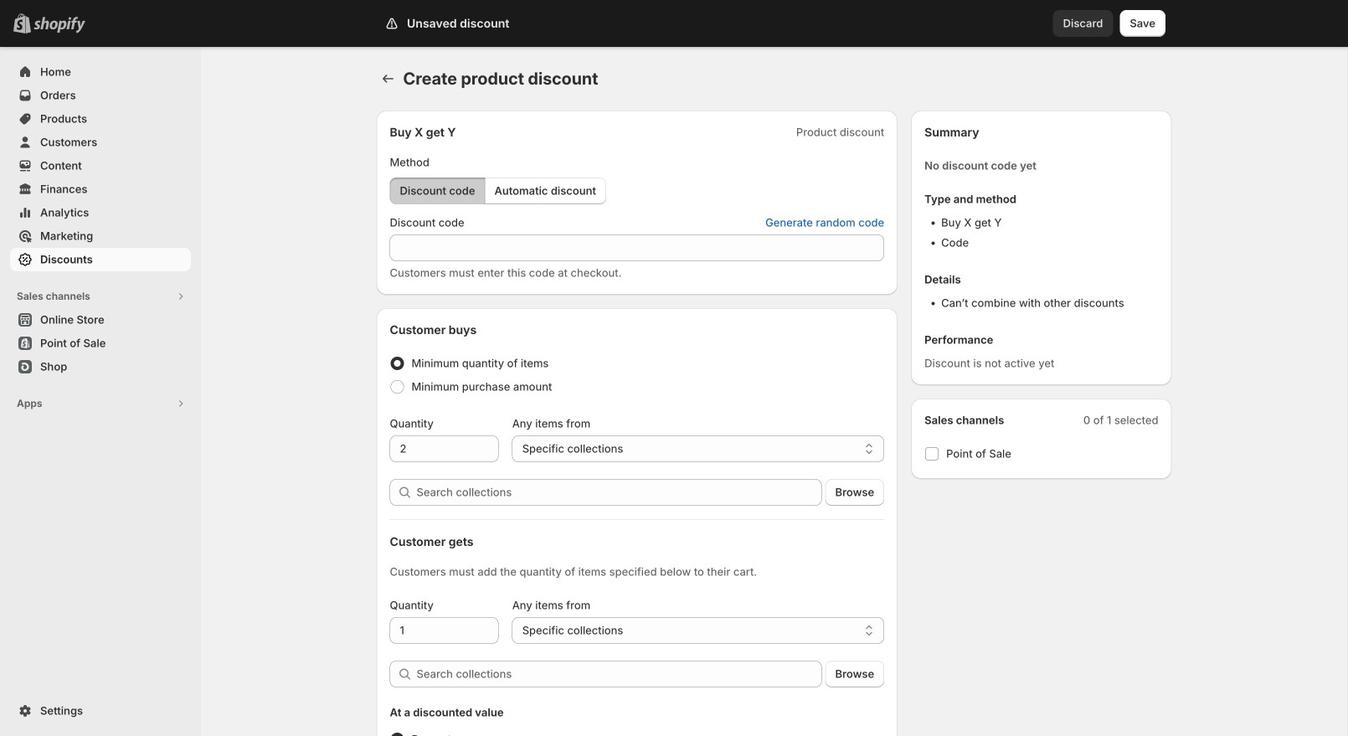 Task type: vqa. For each thing, say whether or not it's contained in the screenshot.
The Default Logo
no



Task type: describe. For each thing, give the bounding box(es) containing it.
Search collections text field
[[417, 661, 822, 688]]



Task type: locate. For each thing, give the bounding box(es) containing it.
None text field
[[390, 235, 885, 261], [390, 436, 499, 462], [390, 617, 499, 644], [390, 235, 885, 261], [390, 436, 499, 462], [390, 617, 499, 644]]

shopify image
[[34, 17, 85, 33]]

Search collections text field
[[417, 479, 822, 506]]



